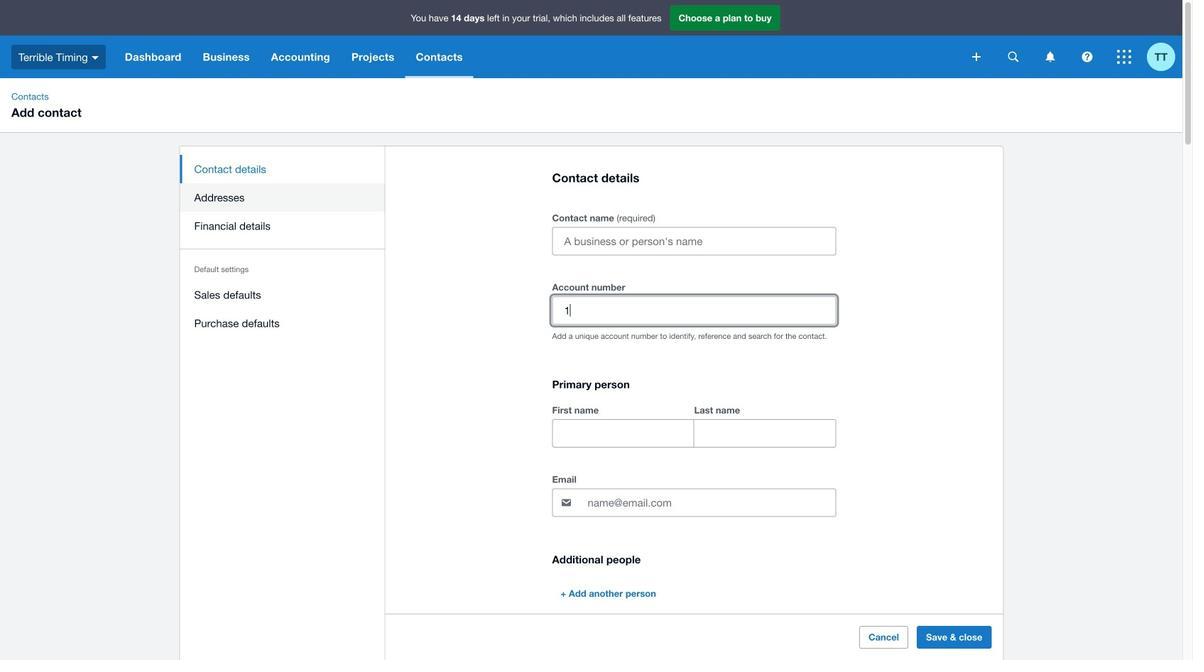 Task type: vqa. For each thing, say whether or not it's contained in the screenshot.
name@email.com text field
yes



Task type: describe. For each thing, give the bounding box(es) containing it.
1 horizontal spatial svg image
[[1083, 52, 1093, 62]]

0 horizontal spatial svg image
[[973, 53, 981, 61]]

name@email.com text field
[[587, 489, 836, 516]]



Task type: locate. For each thing, give the bounding box(es) containing it.
banner
[[0, 0, 1183, 78]]

None field
[[553, 297, 836, 324], [553, 420, 694, 447], [695, 420, 836, 447], [553, 297, 836, 324], [553, 420, 694, 447], [695, 420, 836, 447]]

svg image
[[1083, 52, 1093, 62], [973, 53, 981, 61]]

svg image
[[1118, 50, 1132, 64], [1009, 52, 1019, 62], [1046, 52, 1056, 62], [92, 56, 99, 60]]

menu
[[180, 146, 386, 346]]

A business or person's name field
[[553, 228, 836, 255]]

group
[[553, 402, 837, 448]]



